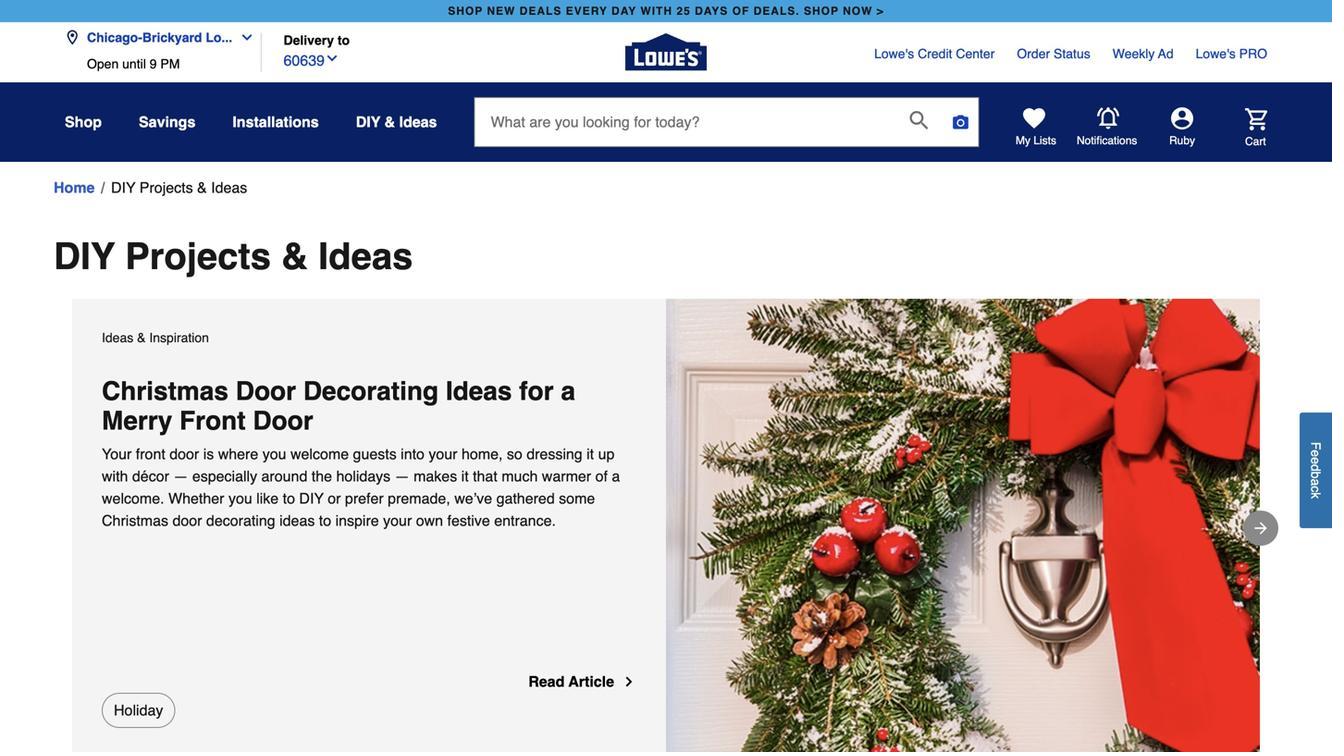Task type: describe. For each thing, give the bounding box(es) containing it.
lo...
[[206, 30, 232, 45]]

ruby button
[[1138, 107, 1227, 148]]

my lists
[[1016, 134, 1057, 147]]

1 vertical spatial your
[[383, 512, 412, 529]]

1 horizontal spatial it
[[587, 446, 594, 463]]

projects inside button
[[140, 179, 193, 196]]

door up welcome
[[253, 406, 313, 436]]

diy & ideas
[[356, 113, 437, 130]]

ideas inside 'christmas door decorating ideas for a merry front door'
[[446, 377, 512, 406]]

savings button
[[139, 105, 196, 139]]

read article link
[[529, 671, 637, 693]]

chevron right image
[[622, 675, 637, 689]]

1 horizontal spatial your
[[429, 446, 458, 463]]

decorating
[[206, 512, 275, 529]]

c
[[1309, 486, 1324, 492]]

read
[[529, 673, 565, 690]]

open until 9 pm
[[87, 56, 180, 71]]

festive
[[447, 512, 490, 529]]

notifications
[[1077, 134, 1138, 147]]

1 vertical spatial to
[[283, 490, 295, 507]]

inspiration
[[149, 330, 209, 345]]

lowe's home improvement notification center image
[[1097, 107, 1120, 130]]

merry
[[102, 406, 172, 436]]

weekly
[[1113, 46, 1155, 61]]

pm
[[160, 56, 180, 71]]

ad
[[1158, 46, 1174, 61]]

welcome
[[291, 446, 349, 463]]

f e e d b a c k
[[1309, 442, 1324, 499]]

front
[[136, 446, 165, 463]]

the
[[312, 468, 332, 485]]

weekly ad link
[[1113, 44, 1174, 63]]

shop
[[65, 113, 102, 130]]

delivery to
[[284, 33, 350, 48]]

dressing
[[527, 446, 583, 463]]

2 shop from the left
[[804, 5, 839, 18]]

credit
[[918, 46, 953, 61]]

home
[[54, 179, 95, 196]]

prefer
[[345, 490, 384, 507]]

a inside your front door is where you welcome guests into your home, so dressing it up with décor — especially around the holidays — makes it that much warmer of a welcome. whether you like to diy or prefer premade, we've gathered some christmas door decorating ideas to inspire your own festive entrance.
[[612, 468, 620, 485]]

own
[[416, 512, 443, 529]]

chicago-brickyard lo... button
[[65, 19, 262, 56]]

especially
[[192, 468, 257, 485]]

chevron down image inside 60639 button
[[325, 51, 340, 66]]

chicago-brickyard lo...
[[87, 30, 232, 45]]

now
[[843, 5, 873, 18]]

diy down home link
[[54, 235, 115, 278]]

cart button
[[1220, 108, 1268, 149]]

days
[[695, 5, 729, 18]]

1 vertical spatial it
[[461, 468, 469, 485]]

open
[[87, 56, 119, 71]]

center
[[956, 46, 995, 61]]

weekly ad
[[1113, 46, 1174, 61]]

60639 button
[[284, 48, 340, 72]]

every
[[566, 5, 608, 18]]

>
[[877, 5, 884, 18]]

or
[[328, 490, 341, 507]]

9
[[150, 56, 157, 71]]

1 horizontal spatial to
[[319, 512, 331, 529]]

diy projects & ideas button
[[111, 177, 247, 199]]

lowe's home improvement lists image
[[1023, 107, 1046, 130]]

lowe's pro
[[1196, 46, 1268, 61]]

door up the where at the bottom
[[236, 377, 296, 406]]

inspire
[[336, 512, 379, 529]]

home,
[[462, 446, 503, 463]]

pro
[[1240, 46, 1268, 61]]

a snowy evergreen wreath with pinecones, apples, berries and an offset red bow on a white door. image
[[666, 299, 1260, 752]]

christmas door decorating ideas for a merry front door
[[102, 377, 583, 436]]

f e e d b a c k button
[[1300, 413, 1333, 528]]

delivery
[[284, 33, 334, 48]]

much
[[502, 468, 538, 485]]

lowe's pro link
[[1196, 44, 1268, 63]]

deals.
[[754, 5, 800, 18]]

order
[[1017, 46, 1050, 61]]

guests
[[353, 446, 397, 463]]

ruby
[[1170, 134, 1196, 147]]

christmas inside your front door is where you welcome guests into your home, so dressing it up with décor — especially around the holidays — makes it that much warmer of a welcome. whether you like to diy or prefer premade, we've gathered some christmas door decorating ideas to inspire your own festive entrance.
[[102, 512, 168, 529]]

chicago-
[[87, 30, 142, 45]]

my
[[1016, 134, 1031, 147]]

& inside diy projects & ideas button
[[197, 179, 207, 196]]

2 e from the top
[[1309, 457, 1324, 464]]

order status
[[1017, 46, 1091, 61]]

25
[[677, 5, 691, 18]]

lowe's home improvement cart image
[[1246, 108, 1268, 130]]

shop button
[[65, 105, 102, 139]]

1 — from the left
[[173, 468, 188, 485]]

my lists link
[[1016, 107, 1057, 148]]



Task type: vqa. For each thing, say whether or not it's contained in the screenshot.
(325)
no



Task type: locate. For each thing, give the bounding box(es) containing it.
door down whether
[[173, 512, 202, 529]]

diy left or
[[299, 490, 324, 507]]

your up makes
[[429, 446, 458, 463]]

1 lowe's from the left
[[875, 46, 914, 61]]

to right delivery at the top
[[338, 33, 350, 48]]

lowe's for lowe's pro
[[1196, 46, 1236, 61]]

your down premade,
[[383, 512, 412, 529]]

lowe's for lowe's credit center
[[875, 46, 914, 61]]

brickyard
[[142, 30, 202, 45]]

0 horizontal spatial to
[[283, 490, 295, 507]]

christmas down welcome. at the left bottom
[[102, 512, 168, 529]]

a for b
[[1309, 479, 1324, 486]]

you
[[263, 446, 286, 463], [229, 490, 252, 507]]

lowe's inside lowe's pro link
[[1196, 46, 1236, 61]]

1 christmas from the top
[[102, 377, 229, 406]]

is
[[203, 446, 214, 463]]

lowe's
[[875, 46, 914, 61], [1196, 46, 1236, 61]]

ideas inside button
[[211, 179, 247, 196]]

0 horizontal spatial a
[[561, 377, 575, 406]]

shop left now on the right of the page
[[804, 5, 839, 18]]

shop new deals every day with 25 days of deals. shop now > link
[[444, 0, 888, 22]]

where
[[218, 446, 258, 463]]

arrow right image
[[1252, 519, 1271, 538]]

1 e from the top
[[1309, 450, 1324, 457]]

of
[[596, 468, 608, 485]]

a right of
[[612, 468, 620, 485]]

we've
[[455, 490, 492, 507]]

a right the for at the left
[[561, 377, 575, 406]]

diy projects & ideas down diy projects & ideas button
[[54, 235, 413, 278]]

chevron down image left delivery at the top
[[232, 30, 255, 45]]

diy & ideas button
[[356, 105, 437, 139]]

chevron down image down delivery to
[[325, 51, 340, 66]]

welcome.
[[102, 490, 164, 507]]

to right like at the left of page
[[283, 490, 295, 507]]

2 horizontal spatial to
[[338, 33, 350, 48]]

decorating
[[303, 377, 439, 406]]

to down or
[[319, 512, 331, 529]]

— up whether
[[173, 468, 188, 485]]

1 horizontal spatial shop
[[804, 5, 839, 18]]

your front door is where you welcome guests into your home, so dressing it up with décor — especially around the holidays — makes it that much warmer of a welcome. whether you like to diy or prefer premade, we've gathered some christmas door decorating ideas to inspire your own festive entrance.
[[102, 446, 620, 529]]

—
[[173, 468, 188, 485], [395, 468, 410, 485]]

diy inside 'button'
[[356, 113, 381, 130]]

0 vertical spatial you
[[263, 446, 286, 463]]

home link
[[54, 177, 95, 199]]

0 horizontal spatial you
[[229, 490, 252, 507]]

deals
[[520, 5, 562, 18]]

chevron down image
[[232, 30, 255, 45], [325, 51, 340, 66]]

shop new deals every day with 25 days of deals. shop now >
[[448, 5, 884, 18]]

1 horizontal spatial lowe's
[[1196, 46, 1236, 61]]

2 — from the left
[[395, 468, 410, 485]]

of
[[733, 5, 750, 18]]

with
[[641, 5, 673, 18]]

christmas inside 'christmas door decorating ideas for a merry front door'
[[102, 377, 229, 406]]

so
[[507, 446, 523, 463]]

décor
[[132, 468, 169, 485]]

projects down diy projects & ideas button
[[125, 235, 271, 278]]

&
[[385, 113, 395, 130], [197, 179, 207, 196], [281, 235, 308, 278], [137, 330, 146, 345]]

e up b
[[1309, 457, 1324, 464]]

a inside 'button'
[[1309, 479, 1324, 486]]

up
[[598, 446, 615, 463]]

0 horizontal spatial lowe's
[[875, 46, 914, 61]]

into
[[401, 446, 425, 463]]

christmas door decorating ideas for a merry front door link
[[102, 377, 637, 436]]

ideas inside 'button'
[[399, 113, 437, 130]]

a
[[561, 377, 575, 406], [612, 468, 620, 485], [1309, 479, 1324, 486]]

0 vertical spatial chevron down image
[[232, 30, 255, 45]]

lowe's home improvement logo image
[[626, 12, 707, 93]]

1 vertical spatial you
[[229, 490, 252, 507]]

lowe's left 'pro'
[[1196, 46, 1236, 61]]

some
[[559, 490, 595, 507]]

new
[[487, 5, 516, 18]]

shop
[[448, 5, 483, 18], [804, 5, 839, 18]]

60639
[[284, 52, 325, 69]]

1 vertical spatial diy projects & ideas
[[54, 235, 413, 278]]

ideas & inspiration
[[102, 330, 209, 345]]

1 horizontal spatial a
[[612, 468, 620, 485]]

0 horizontal spatial chevron down image
[[232, 30, 255, 45]]

1 vertical spatial door
[[173, 512, 202, 529]]

projects
[[140, 179, 193, 196], [125, 235, 271, 278]]

Search Query text field
[[475, 98, 895, 146]]

search image
[[910, 111, 929, 130]]

0 vertical spatial christmas
[[102, 377, 229, 406]]

door
[[236, 377, 296, 406], [253, 406, 313, 436]]

0 horizontal spatial —
[[173, 468, 188, 485]]

makes
[[414, 468, 457, 485]]

around
[[261, 468, 308, 485]]

2 vertical spatial to
[[319, 512, 331, 529]]

whether
[[168, 490, 224, 507]]

you up decorating
[[229, 490, 252, 507]]

location image
[[65, 30, 80, 45]]

holidays
[[336, 468, 391, 485]]

a up k
[[1309, 479, 1324, 486]]

installations
[[233, 113, 319, 130]]

door
[[170, 446, 199, 463], [173, 512, 202, 529]]

read article
[[529, 673, 614, 690]]

0 vertical spatial to
[[338, 33, 350, 48]]

holiday
[[114, 702, 163, 719]]

day
[[612, 5, 637, 18]]

e up d
[[1309, 450, 1324, 457]]

2 christmas from the top
[[102, 512, 168, 529]]

lowe's left credit
[[875, 46, 914, 61]]

your
[[429, 446, 458, 463], [383, 512, 412, 529]]

diy right the home
[[111, 179, 136, 196]]

& inside diy & ideas 'button'
[[385, 113, 395, 130]]

1 vertical spatial projects
[[125, 235, 271, 278]]

entrance.
[[494, 512, 556, 529]]

that
[[473, 468, 498, 485]]

with
[[102, 468, 128, 485]]

1 shop from the left
[[448, 5, 483, 18]]

0 vertical spatial it
[[587, 446, 594, 463]]

for
[[519, 377, 554, 406]]

None search field
[[474, 97, 979, 164]]

0 horizontal spatial it
[[461, 468, 469, 485]]

status
[[1054, 46, 1091, 61]]

premade,
[[388, 490, 450, 507]]

2 horizontal spatial a
[[1309, 479, 1324, 486]]

cart
[[1246, 135, 1267, 148]]

savings
[[139, 113, 196, 130]]

f
[[1309, 442, 1324, 450]]

1 horizontal spatial you
[[263, 446, 286, 463]]

diy right 'installations'
[[356, 113, 381, 130]]

warmer
[[542, 468, 591, 485]]

until
[[122, 56, 146, 71]]

diy projects & ideas down savings button
[[111, 179, 247, 196]]

1 vertical spatial christmas
[[102, 512, 168, 529]]

0 vertical spatial diy projects & ideas
[[111, 179, 247, 196]]

holiday link
[[102, 693, 175, 728]]

0 vertical spatial projects
[[140, 179, 193, 196]]

your
[[102, 446, 132, 463]]

0 vertical spatial your
[[429, 446, 458, 463]]

1 horizontal spatial chevron down image
[[325, 51, 340, 66]]

door left is on the bottom left of the page
[[170, 446, 199, 463]]

lowe's credit center
[[875, 46, 995, 61]]

k
[[1309, 492, 1324, 499]]

shop left new
[[448, 5, 483, 18]]

order status link
[[1017, 44, 1091, 63]]

gathered
[[497, 490, 555, 507]]

christmas
[[102, 377, 229, 406], [102, 512, 168, 529]]

a inside 'christmas door decorating ideas for a merry front door'
[[561, 377, 575, 406]]

0 vertical spatial door
[[170, 446, 199, 463]]

diy inside your front door is where you welcome guests into your home, so dressing it up with décor — especially around the holidays — makes it that much warmer of a welcome. whether you like to diy or prefer premade, we've gathered some christmas door decorating ideas to inspire your own festive entrance.
[[299, 490, 324, 507]]

like
[[256, 490, 279, 507]]

ideas
[[399, 113, 437, 130], [211, 179, 247, 196], [318, 235, 413, 278], [102, 330, 133, 345], [446, 377, 512, 406]]

lowe's inside lowe's credit center link
[[875, 46, 914, 61]]

0 horizontal spatial your
[[383, 512, 412, 529]]

installations button
[[233, 105, 319, 139]]

it left that
[[461, 468, 469, 485]]

1 vertical spatial chevron down image
[[325, 51, 340, 66]]

diy inside button
[[111, 179, 136, 196]]

christmas down ideas & inspiration at the left top of the page
[[102, 377, 229, 406]]

2 lowe's from the left
[[1196, 46, 1236, 61]]

camera image
[[952, 113, 970, 131]]

a for for
[[561, 377, 575, 406]]

— down into
[[395, 468, 410, 485]]

projects down savings button
[[140, 179, 193, 196]]

you up around
[[263, 446, 286, 463]]

b
[[1309, 471, 1324, 479]]

it left the up
[[587, 446, 594, 463]]

1 horizontal spatial —
[[395, 468, 410, 485]]

chevron down image inside chicago-brickyard lo... button
[[232, 30, 255, 45]]

0 horizontal spatial shop
[[448, 5, 483, 18]]



